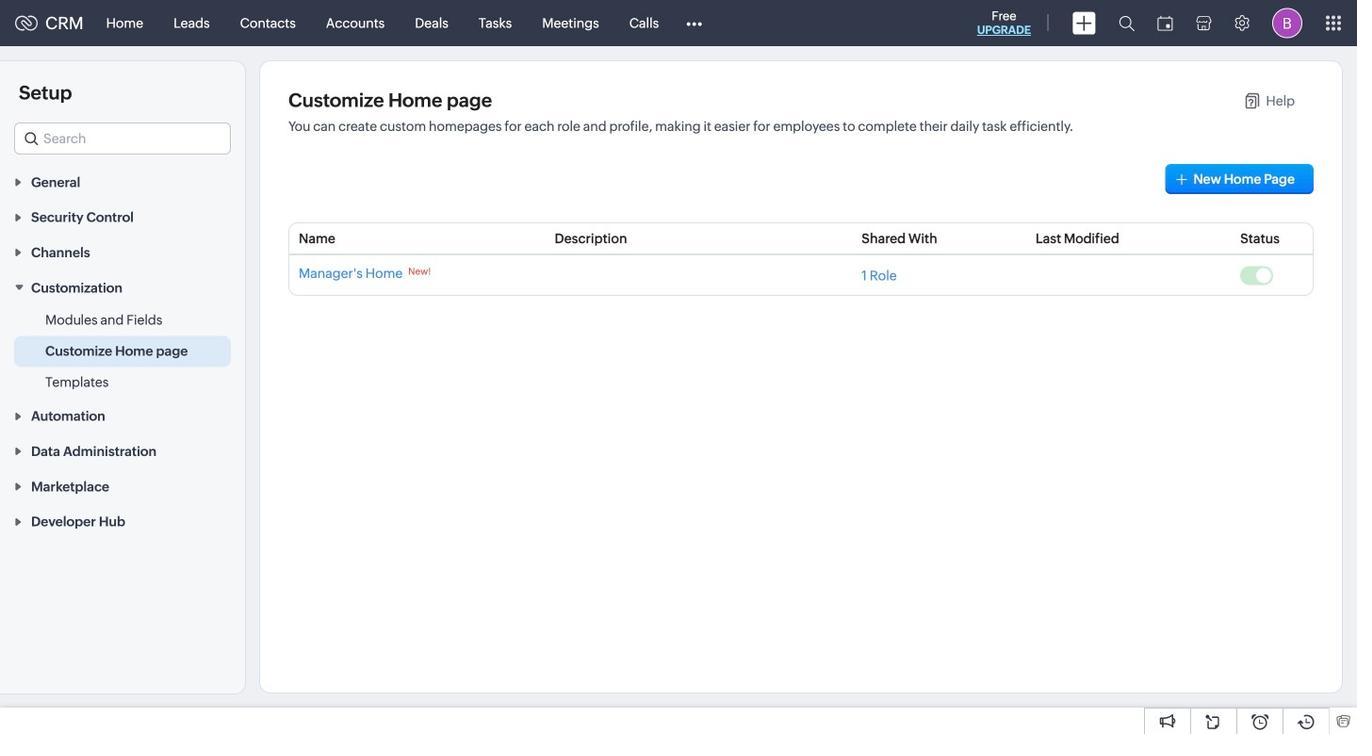 Task type: describe. For each thing, give the bounding box(es) containing it.
profile element
[[1262, 0, 1315, 46]]

create menu element
[[1062, 0, 1108, 46]]

search element
[[1108, 0, 1147, 46]]

Other Modules field
[[674, 8, 715, 38]]

Search text field
[[15, 124, 230, 154]]



Task type: locate. For each thing, give the bounding box(es) containing it.
profile image
[[1273, 8, 1303, 38]]

None field
[[14, 123, 231, 155]]

calendar image
[[1158, 16, 1174, 31]]

logo image
[[15, 16, 38, 31]]

row
[[289, 223, 1314, 256]]

search image
[[1119, 15, 1135, 31]]

create menu image
[[1073, 12, 1097, 34]]

region
[[0, 305, 245, 398]]



